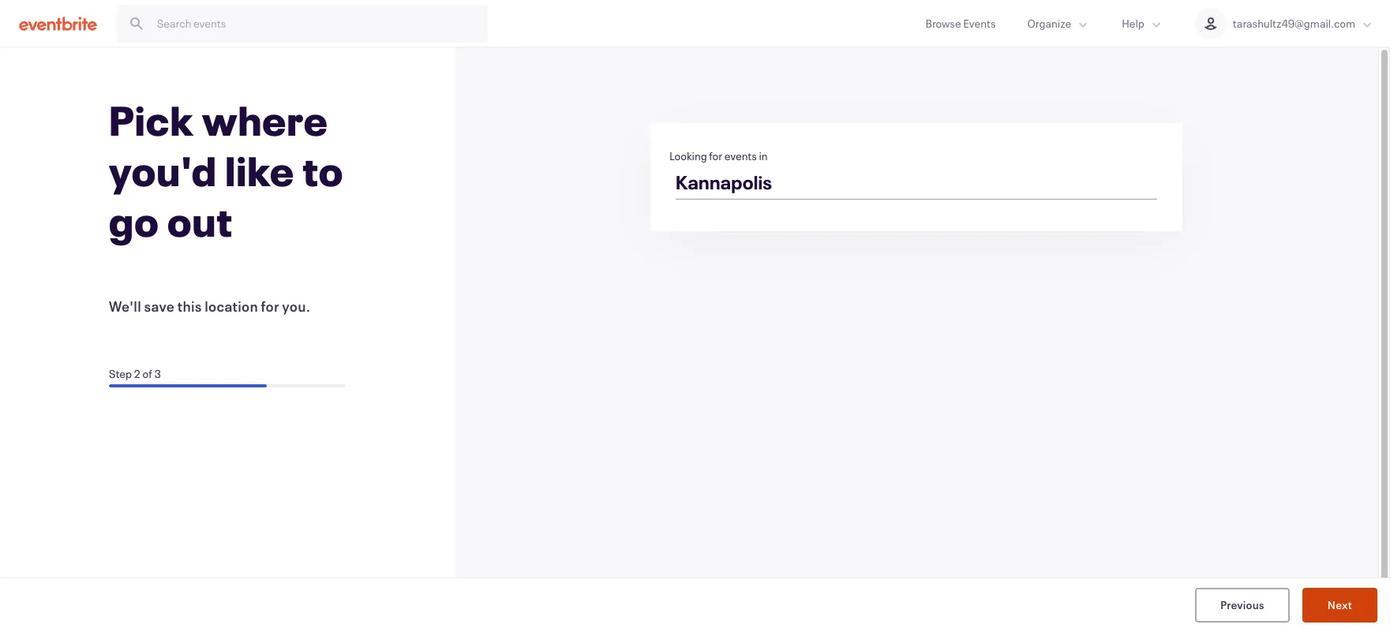 Task type: vqa. For each thing, say whether or not it's contained in the screenshot.
left EDM
no



Task type: locate. For each thing, give the bounding box(es) containing it.
None text field
[[665, 165, 1169, 204]]

0 horizontal spatial for
[[261, 297, 279, 316]]

eventbrite image
[[19, 15, 97, 31]]

organize link
[[1012, 0, 1106, 47]]

you'd
[[109, 144, 217, 197]]

0 vertical spatial for
[[709, 148, 723, 163]]

progressbar image
[[109, 384, 267, 388]]

organize
[[1028, 16, 1072, 31]]

go
[[109, 194, 159, 248]]

browse
[[926, 16, 961, 31]]

like
[[225, 144, 294, 197]]

looking for events in
[[670, 148, 768, 163]]

this
[[177, 297, 202, 316]]

location
[[205, 297, 258, 316]]

progressbar progress bar
[[109, 384, 346, 388]]

for left events
[[709, 148, 723, 163]]

for left you.
[[261, 297, 279, 316]]

you.
[[282, 297, 311, 316]]

step 2 of 3
[[109, 366, 161, 381]]

previous button
[[1195, 588, 1290, 623]]

next
[[1328, 597, 1352, 612]]

for
[[709, 148, 723, 163], [261, 297, 279, 316]]



Task type: describe. For each thing, give the bounding box(es) containing it.
1 horizontal spatial for
[[709, 148, 723, 163]]

of
[[143, 366, 152, 381]]

3
[[154, 366, 161, 381]]

help link
[[1106, 0, 1179, 47]]

save
[[144, 297, 175, 316]]

we'll
[[109, 297, 141, 316]]

pick where you'd like to go out
[[109, 93, 344, 248]]

step
[[109, 366, 132, 381]]

browse events
[[926, 16, 996, 31]]

previous
[[1221, 597, 1265, 612]]

1 vertical spatial for
[[261, 297, 279, 316]]

browse events link
[[910, 0, 1012, 47]]

looking
[[670, 148, 707, 163]]

next button
[[1302, 588, 1378, 623]]

where
[[202, 93, 328, 147]]

out
[[167, 194, 233, 248]]

events
[[963, 16, 996, 31]]

events
[[725, 148, 757, 163]]

we'll save this location for you.
[[109, 297, 311, 316]]

tarashultz49@gmail.com
[[1233, 16, 1356, 31]]

tarashultz49@gmail.com link
[[1179, 0, 1390, 47]]

pick
[[109, 93, 194, 147]]

help
[[1122, 16, 1145, 31]]

2
[[134, 366, 141, 381]]

in
[[759, 148, 768, 163]]

to
[[303, 144, 344, 197]]



